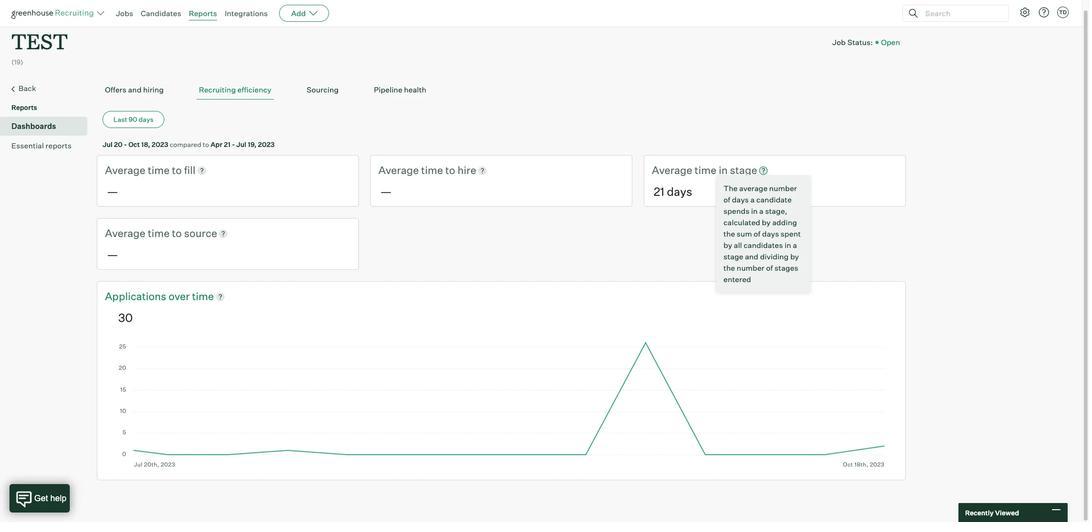 Task type: vqa. For each thing, say whether or not it's contained in the screenshot.
21
yes



Task type: describe. For each thing, give the bounding box(es) containing it.
days up candidates
[[762, 229, 779, 239]]

integrations link
[[225, 9, 268, 18]]

fill
[[184, 164, 195, 177]]

stages
[[775, 264, 798, 273]]

18,
[[141, 141, 150, 149]]

all
[[734, 241, 742, 250]]

0 horizontal spatial number
[[737, 264, 765, 273]]

essential reports link
[[11, 140, 84, 152]]

jobs link
[[116, 9, 133, 18]]

1 horizontal spatial a
[[759, 207, 764, 216]]

offers and hiring button
[[103, 80, 166, 100]]

1 horizontal spatial number
[[769, 184, 797, 193]]

30
[[118, 311, 133, 325]]

add
[[291, 9, 306, 18]]

pipeline health
[[374, 85, 426, 95]]

19,
[[248, 141, 257, 149]]

20
[[114, 141, 123, 149]]

(19)
[[11, 58, 23, 66]]

spends
[[724, 207, 750, 216]]

td
[[1059, 9, 1067, 16]]

2 horizontal spatial of
[[766, 264, 773, 273]]

tab list containing offers and hiring
[[103, 80, 900, 100]]

average for hire
[[378, 164, 419, 177]]

average
[[739, 184, 768, 193]]

— for fill
[[107, 185, 118, 199]]

1 the from the top
[[724, 229, 735, 239]]

and inside button
[[128, 85, 141, 95]]

2 - from the left
[[232, 141, 235, 149]]

the average number of days a candidate spends in a stage, calculated by adding the sum of days spent by all candidates in a stage and dividing by the number of stages entered
[[724, 184, 801, 285]]

test link
[[11, 18, 68, 57]]

and inside the average number of days a candidate spends in a stage, calculated by adding the sum of days spent by all candidates in a stage and dividing by the number of stages entered
[[745, 252, 758, 262]]

candidates
[[141, 9, 181, 18]]

applications link
[[105, 290, 169, 304]]

1 vertical spatial in
[[751, 207, 758, 216]]

dividing
[[760, 252, 789, 262]]

offers and hiring
[[105, 85, 164, 95]]

job
[[832, 37, 846, 47]]

the
[[724, 184, 738, 193]]

average time to for source
[[105, 227, 184, 240]]

average time to for hire
[[378, 164, 458, 177]]

over
[[169, 290, 190, 303]]

0 horizontal spatial reports
[[11, 104, 37, 112]]

average time to for fill
[[105, 164, 184, 177]]

time for fill
[[148, 164, 170, 177]]

stage,
[[765, 207, 787, 216]]

essential
[[11, 141, 44, 151]]

xychart image
[[118, 340, 885, 468]]

jobs
[[116, 9, 133, 18]]

td button
[[1056, 5, 1071, 20]]

pipeline health button
[[372, 80, 429, 100]]

viewed
[[995, 509, 1019, 517]]

greenhouse recruiting image
[[11, 8, 97, 19]]

hire
[[458, 164, 476, 177]]

to for fill
[[172, 164, 182, 177]]

0 horizontal spatial of
[[724, 195, 730, 205]]

recruiting efficiency button
[[197, 80, 274, 100]]

2 jul from the left
[[236, 141, 246, 149]]

open
[[881, 37, 900, 47]]

days up spends
[[732, 195, 749, 205]]

adding
[[772, 218, 797, 228]]

1 vertical spatial by
[[724, 241, 732, 250]]

— for source
[[107, 248, 118, 262]]

1 vertical spatial of
[[754, 229, 761, 239]]

apr
[[211, 141, 222, 149]]

to for source
[[172, 227, 182, 240]]

days inside "button"
[[139, 115, 153, 124]]

0 vertical spatial 21
[[224, 141, 231, 149]]

integrations
[[225, 9, 268, 18]]

essential reports
[[11, 141, 72, 151]]

recruiting efficiency
[[199, 85, 271, 95]]



Task type: locate. For each thing, give the bounding box(es) containing it.
a down spent
[[793, 241, 797, 250]]

2 vertical spatial by
[[790, 252, 799, 262]]

average for fill
[[105, 164, 145, 177]]

— for hire
[[380, 185, 392, 199]]

recently viewed
[[965, 509, 1019, 517]]

sourcing button
[[304, 80, 341, 100]]

2023
[[152, 141, 168, 149], [258, 141, 275, 149]]

reports
[[45, 141, 72, 151]]

1 horizontal spatial 21
[[654, 185, 664, 199]]

of right sum
[[754, 229, 761, 239]]

td button
[[1057, 7, 1069, 18]]

- right apr
[[232, 141, 235, 149]]

time for stage
[[695, 164, 717, 177]]

1 vertical spatial reports
[[11, 104, 37, 112]]

stage inside the average number of days a candidate spends in a stage, calculated by adding the sum of days spent by all candidates in a stage and dividing by the number of stages entered
[[724, 252, 743, 262]]

reports down back
[[11, 104, 37, 112]]

offers
[[105, 85, 126, 95]]

2 vertical spatial of
[[766, 264, 773, 273]]

and left hiring
[[128, 85, 141, 95]]

0 horizontal spatial -
[[124, 141, 127, 149]]

in down spent
[[785, 241, 791, 250]]

1 2023 from the left
[[152, 141, 168, 149]]

90
[[129, 115, 137, 124]]

by down stage,
[[762, 218, 771, 228]]

of down dividing
[[766, 264, 773, 273]]

time for hire
[[421, 164, 443, 177]]

jul
[[103, 141, 113, 149], [236, 141, 246, 149]]

entered
[[724, 275, 751, 285]]

average for stage
[[652, 164, 692, 177]]

number up "candidate" on the right top
[[769, 184, 797, 193]]

0 horizontal spatial 21
[[224, 141, 231, 149]]

1 horizontal spatial jul
[[236, 141, 246, 149]]

compared
[[170, 141, 201, 149]]

add button
[[279, 5, 329, 22]]

average
[[105, 164, 145, 177], [378, 164, 419, 177], [652, 164, 692, 177], [105, 227, 145, 240]]

days right 90
[[139, 115, 153, 124]]

job status:
[[832, 37, 873, 47]]

21 days
[[654, 185, 692, 199]]

recruiting
[[199, 85, 236, 95]]

2 the from the top
[[724, 264, 735, 273]]

back
[[19, 84, 36, 93]]

2 vertical spatial in
[[785, 241, 791, 250]]

in
[[719, 164, 728, 177], [751, 207, 758, 216], [785, 241, 791, 250]]

oct
[[128, 141, 140, 149]]

2 horizontal spatial in
[[785, 241, 791, 250]]

dashboards link
[[11, 121, 84, 132]]

1 horizontal spatial in
[[751, 207, 758, 216]]

sum
[[737, 229, 752, 239]]

1 horizontal spatial reports
[[189, 9, 217, 18]]

1 horizontal spatial of
[[754, 229, 761, 239]]

sourcing
[[307, 85, 339, 95]]

to left fill
[[172, 164, 182, 177]]

0 horizontal spatial 2023
[[152, 141, 168, 149]]

1 vertical spatial the
[[724, 264, 735, 273]]

- right 20
[[124, 141, 127, 149]]

2 2023 from the left
[[258, 141, 275, 149]]

tab list
[[103, 80, 900, 100]]

configure image
[[1019, 7, 1031, 18]]

2 horizontal spatial a
[[793, 241, 797, 250]]

time
[[148, 164, 170, 177], [421, 164, 443, 177], [695, 164, 717, 177], [148, 227, 170, 240], [192, 290, 214, 303]]

to left hire
[[445, 164, 455, 177]]

0 horizontal spatial a
[[751, 195, 755, 205]]

0 vertical spatial reports
[[189, 9, 217, 18]]

pipeline
[[374, 85, 402, 95]]

21 down average time in
[[654, 185, 664, 199]]

0 vertical spatial and
[[128, 85, 141, 95]]

dashboards
[[11, 122, 56, 131]]

a down average
[[751, 195, 755, 205]]

recently
[[965, 509, 994, 517]]

a
[[751, 195, 755, 205], [759, 207, 764, 216], [793, 241, 797, 250]]

0 horizontal spatial jul
[[103, 141, 113, 149]]

0 horizontal spatial and
[[128, 85, 141, 95]]

0 vertical spatial the
[[724, 229, 735, 239]]

time link
[[192, 290, 214, 304]]

0 vertical spatial a
[[751, 195, 755, 205]]

and
[[128, 85, 141, 95], [745, 252, 758, 262]]

by
[[762, 218, 771, 228], [724, 241, 732, 250], [790, 252, 799, 262]]

the average number of days a candidate spends in a stage, calculated by adding the sum of days spent by all candidates in a stage and dividing by the number of stages entered tooltip
[[716, 175, 811, 293]]

average time in
[[652, 164, 730, 177]]

0 horizontal spatial by
[[724, 241, 732, 250]]

average time to
[[105, 164, 184, 177], [378, 164, 458, 177], [105, 227, 184, 240]]

1 vertical spatial number
[[737, 264, 765, 273]]

to for hire
[[445, 164, 455, 177]]

1 horizontal spatial and
[[745, 252, 758, 262]]

reports
[[189, 9, 217, 18], [11, 104, 37, 112]]

0 vertical spatial stage
[[730, 164, 757, 177]]

last 90 days
[[113, 115, 153, 124]]

1 horizontal spatial -
[[232, 141, 235, 149]]

candidates
[[744, 241, 783, 250]]

candidates link
[[141, 9, 181, 18]]

test
[[11, 27, 68, 55]]

21
[[224, 141, 231, 149], [654, 185, 664, 199]]

21 right apr
[[224, 141, 231, 149]]

jul 20 - oct 18, 2023 compared to apr 21 - jul 19, 2023
[[103, 141, 275, 149]]

efficiency
[[237, 85, 271, 95]]

1 vertical spatial a
[[759, 207, 764, 216]]

applications over
[[105, 290, 192, 303]]

-
[[124, 141, 127, 149], [232, 141, 235, 149]]

Search text field
[[923, 6, 1000, 20]]

1 vertical spatial 21
[[654, 185, 664, 199]]

1 jul from the left
[[103, 141, 113, 149]]

stage up average
[[730, 164, 757, 177]]

applications
[[105, 290, 166, 303]]

the up all
[[724, 229, 735, 239]]

reports link
[[189, 9, 217, 18]]

in up calculated
[[751, 207, 758, 216]]

time for source
[[148, 227, 170, 240]]

by left all
[[724, 241, 732, 250]]

candidate
[[756, 195, 792, 205]]

by up the stages
[[790, 252, 799, 262]]

reports right candidates
[[189, 9, 217, 18]]

0 vertical spatial number
[[769, 184, 797, 193]]

0 vertical spatial by
[[762, 218, 771, 228]]

to left source
[[172, 227, 182, 240]]

1 horizontal spatial by
[[762, 218, 771, 228]]

test (19)
[[11, 27, 68, 66]]

2 horizontal spatial by
[[790, 252, 799, 262]]

—
[[107, 185, 118, 199], [380, 185, 392, 199], [107, 248, 118, 262]]

2023 right the 19,
[[258, 141, 275, 149]]

calculated
[[724, 218, 760, 228]]

source
[[184, 227, 217, 240]]

health
[[404, 85, 426, 95]]

spent
[[781, 229, 801, 239]]

back link
[[11, 83, 84, 95]]

to left apr
[[203, 141, 209, 149]]

stage down all
[[724, 252, 743, 262]]

jul left 20
[[103, 141, 113, 149]]

in up 'the'
[[719, 164, 728, 177]]

0 horizontal spatial in
[[719, 164, 728, 177]]

0 vertical spatial of
[[724, 195, 730, 205]]

last
[[113, 115, 127, 124]]

1 vertical spatial and
[[745, 252, 758, 262]]

stage
[[730, 164, 757, 177], [724, 252, 743, 262]]

jul left the 19,
[[236, 141, 246, 149]]

1 vertical spatial stage
[[724, 252, 743, 262]]

the
[[724, 229, 735, 239], [724, 264, 735, 273]]

days down average time in
[[667, 185, 692, 199]]

2 vertical spatial a
[[793, 241, 797, 250]]

a left stage,
[[759, 207, 764, 216]]

average for source
[[105, 227, 145, 240]]

the up entered
[[724, 264, 735, 273]]

and down candidates
[[745, 252, 758, 262]]

over link
[[169, 290, 192, 304]]

status:
[[847, 37, 873, 47]]

1 - from the left
[[124, 141, 127, 149]]

0 vertical spatial in
[[719, 164, 728, 177]]

hiring
[[143, 85, 164, 95]]

of
[[724, 195, 730, 205], [754, 229, 761, 239], [766, 264, 773, 273]]

last 90 days button
[[103, 111, 164, 128]]

number up entered
[[737, 264, 765, 273]]

to
[[203, 141, 209, 149], [172, 164, 182, 177], [445, 164, 455, 177], [172, 227, 182, 240]]

of down 'the'
[[724, 195, 730, 205]]

number
[[769, 184, 797, 193], [737, 264, 765, 273]]

1 horizontal spatial 2023
[[258, 141, 275, 149]]

days
[[139, 115, 153, 124], [667, 185, 692, 199], [732, 195, 749, 205], [762, 229, 779, 239]]

2023 right 18,
[[152, 141, 168, 149]]



